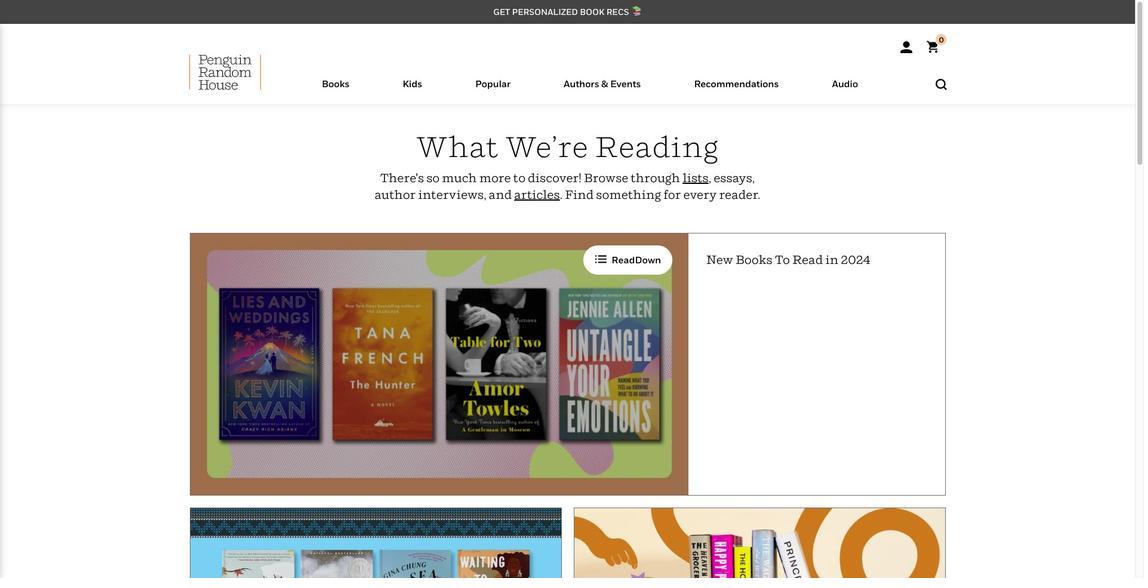Task type: describe. For each thing, give the bounding box(es) containing it.
browse
[[584, 171, 629, 185]]

through
[[631, 171, 680, 185]]

kids link
[[403, 78, 422, 104]]

books inside books dropdown button
[[322, 78, 349, 90]]

read
[[792, 253, 823, 267]]

we're
[[505, 129, 589, 164]]

, essays, author interviews, and
[[375, 171, 755, 202]]

shopping cart image
[[927, 34, 947, 53]]

articles link
[[514, 188, 560, 202]]

reader.
[[719, 188, 761, 202]]

find
[[565, 188, 594, 202]]

kids
[[403, 78, 422, 90]]

interviews,
[[418, 188, 486, 202]]

lists
[[683, 171, 709, 185]]

recommendations button
[[668, 75, 806, 104]]

new
[[706, 253, 733, 267]]

popular
[[475, 78, 511, 90]]

books button
[[295, 75, 376, 104]]

books inside what we're reading main content
[[736, 253, 773, 267]]

book
[[580, 7, 605, 17]]

lists link
[[683, 171, 709, 185]]

&
[[601, 78, 608, 90]]

every
[[683, 188, 717, 202]]

books link
[[322, 78, 349, 104]]

there's
[[380, 171, 424, 185]]

recommendations
[[694, 78, 779, 90]]

personalized
[[512, 7, 578, 17]]

sign in image
[[900, 41, 912, 53]]

what we're reading
[[416, 129, 719, 164]]

audio link
[[832, 78, 858, 104]]

discover!
[[528, 171, 582, 185]]

articles . find something for every reader.
[[514, 188, 761, 202]]

author
[[375, 188, 416, 202]]

get personalized book recs 📚
[[493, 7, 642, 17]]

articles
[[514, 188, 560, 202]]

recs
[[607, 7, 629, 17]]

get personalized book recs 📚 link
[[493, 7, 642, 17]]



Task type: locate. For each thing, give the bounding box(es) containing it.
essays,
[[714, 171, 755, 185]]

something
[[596, 188, 661, 202]]

so
[[426, 171, 440, 185]]

to
[[513, 171, 526, 185]]

reading
[[595, 129, 719, 164]]

much
[[442, 171, 477, 185]]

recommendations link
[[694, 78, 779, 104]]

what we're reading main content
[[183, 129, 946, 578]]

for
[[664, 188, 681, 202]]

to
[[775, 253, 790, 267]]

,
[[709, 171, 711, 185]]

authors & events
[[564, 78, 641, 90]]

there's so much more to discover! browse through lists
[[380, 171, 709, 185]]

search image
[[936, 79, 947, 90]]

1 horizontal spatial books
[[736, 253, 773, 267]]

and
[[489, 188, 512, 202]]

in
[[825, 253, 839, 267]]

audio
[[832, 78, 858, 90]]

get
[[493, 7, 510, 17]]

2024
[[841, 253, 871, 267]]

readdown
[[612, 254, 661, 266]]

kids button
[[376, 75, 449, 104]]

authors & events button
[[537, 75, 668, 104]]

audio button
[[806, 75, 885, 104]]

0 vertical spatial books
[[322, 78, 349, 90]]

📚
[[631, 7, 642, 17]]

new books to read in 2024
[[706, 253, 871, 267]]

books
[[322, 78, 349, 90], [736, 253, 773, 267]]

events
[[610, 78, 641, 90]]

authors & events link
[[564, 78, 641, 104]]

.
[[560, 188, 563, 202]]

more
[[479, 171, 511, 185]]

penguin random house image
[[189, 54, 261, 90]]

0 horizontal spatial books
[[322, 78, 349, 90]]

main navigation element
[[160, 54, 976, 104]]

popular button
[[449, 75, 537, 104]]

what
[[416, 129, 499, 164]]

1 vertical spatial books
[[736, 253, 773, 267]]

authors
[[564, 78, 599, 90]]



Task type: vqa. For each thing, say whether or not it's contained in the screenshot.
Search Field
no



